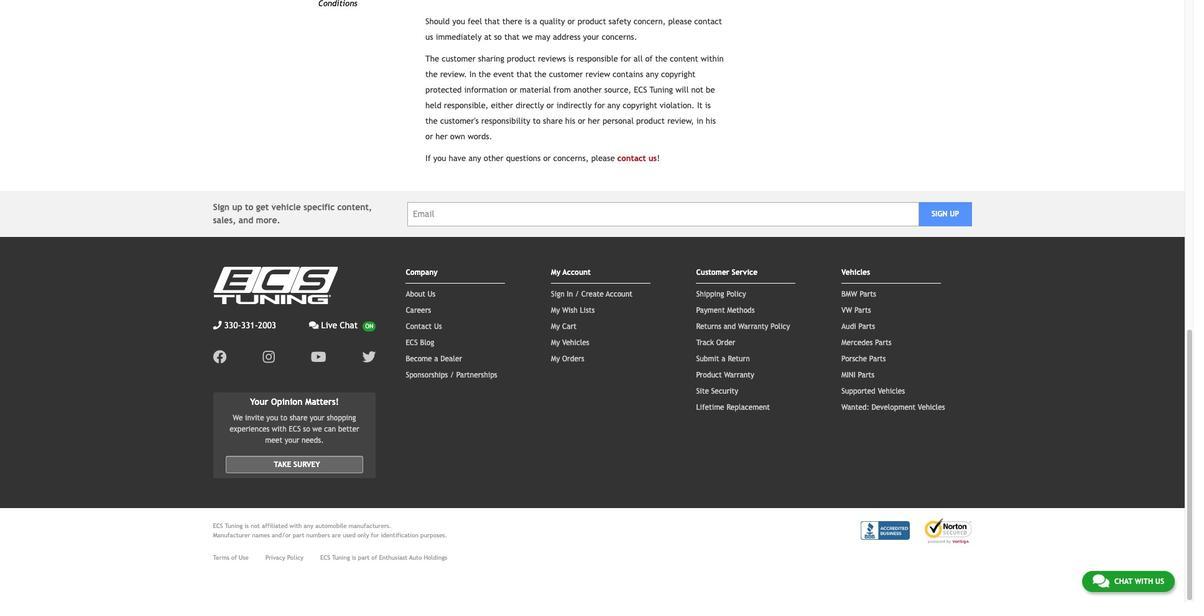 Task type: locate. For each thing, give the bounding box(es) containing it.
tuning inside the "ecs tuning is not affiliated with any automobile manufacturers. manufacturer names and/or part numbers are used only for identification purposes."
[[225, 523, 243, 530]]

any down source,
[[608, 101, 621, 110]]

to left get
[[245, 202, 254, 212]]

returns and warranty policy
[[697, 322, 791, 331]]

comments image
[[1093, 574, 1110, 589]]

that up material
[[517, 70, 532, 79]]

0 horizontal spatial up
[[232, 202, 243, 212]]

2 horizontal spatial sign
[[932, 210, 948, 219]]

parts down "porsche parts"
[[859, 371, 875, 380]]

and
[[239, 215, 254, 225], [724, 322, 736, 331]]

us down should
[[426, 32, 434, 42]]

ecs inside we invite you to share your shopping experiences with ecs so we can better meet your needs.
[[289, 425, 301, 434]]

parts up mercedes parts link
[[859, 322, 876, 331]]

partnerships
[[457, 371, 498, 380]]

tuning left will
[[650, 85, 674, 95]]

0 vertical spatial your
[[584, 32, 600, 42]]

1 vertical spatial and
[[724, 322, 736, 331]]

2 vertical spatial us
[[1156, 578, 1165, 586]]

not left the be
[[692, 85, 704, 95]]

Email email field
[[408, 202, 920, 226]]

3 my from the top
[[551, 322, 560, 331]]

parts for bmw parts
[[860, 290, 877, 299]]

2 horizontal spatial to
[[533, 116, 541, 126]]

parts right vw
[[855, 306, 872, 315]]

a left dealer
[[435, 355, 439, 364]]

violation.
[[660, 101, 695, 110]]

directly
[[516, 101, 544, 110]]

4 my from the top
[[551, 339, 560, 347]]

source,
[[605, 85, 632, 95]]

0 vertical spatial in
[[470, 70, 477, 79]]

take survey button
[[226, 456, 364, 474]]

2 vertical spatial that
[[517, 70, 532, 79]]

her left personal
[[588, 116, 601, 126]]

2 vertical spatial policy
[[287, 554, 304, 561]]

1 vertical spatial share
[[290, 414, 308, 423]]

0 vertical spatial us
[[426, 32, 434, 42]]

up
[[232, 202, 243, 212], [950, 210, 960, 219]]

2 horizontal spatial you
[[453, 17, 466, 26]]

part right and/or
[[293, 532, 305, 539]]

1 horizontal spatial up
[[950, 210, 960, 219]]

chat right comments image
[[1115, 578, 1133, 586]]

copyright up personal
[[623, 101, 658, 110]]

we left may at the top left
[[523, 32, 533, 42]]

us right comments image
[[1156, 578, 1165, 586]]

1 horizontal spatial for
[[595, 101, 605, 110]]

enthusiast auto holdings link
[[379, 553, 448, 563]]

sign up button
[[920, 202, 972, 226]]

0 horizontal spatial please
[[592, 154, 615, 163]]

2 horizontal spatial with
[[1136, 578, 1154, 586]]

share inside the customer sharing product reviews is responsible for all of the content within the review. in the event that the customer review contains any copyright protected information or material from another source, ecs tuning will not be held responsible, either directly or indirectly for any copyright violation. it is the customer's responsibility to share his or her personal product review, in his or her own words.
[[543, 116, 563, 126]]

ecs inside the "ecs tuning is not affiliated with any automobile manufacturers. manufacturer names and/or part numbers are used only for identification purposes."
[[213, 523, 223, 530]]

for left all
[[621, 54, 632, 64]]

with inside the "ecs tuning is not affiliated with any automobile manufacturers. manufacturer names and/or part numbers are used only for identification purposes."
[[290, 523, 302, 530]]

1 horizontal spatial your
[[310, 414, 325, 423]]

any right contains
[[646, 70, 659, 79]]

ecs tuning is part of enthusiast auto holdings
[[320, 554, 448, 561]]

1 vertical spatial us
[[649, 154, 657, 163]]

2 horizontal spatial of
[[646, 54, 653, 64]]

about
[[406, 290, 426, 299]]

ecs down contains
[[634, 85, 648, 95]]

material
[[520, 85, 551, 95]]

safety
[[609, 17, 632, 26]]

0 vertical spatial you
[[453, 17, 466, 26]]

policy for privacy policy
[[287, 554, 304, 561]]

1 horizontal spatial share
[[543, 116, 563, 126]]

chat right live
[[340, 321, 358, 331]]

2 horizontal spatial policy
[[771, 322, 791, 331]]

the down held
[[426, 116, 438, 126]]

0 vertical spatial tuning
[[650, 85, 674, 95]]

copyright up will
[[662, 70, 696, 79]]

account right create
[[606, 290, 633, 299]]

/ left create
[[576, 290, 580, 299]]

so up needs.
[[303, 425, 310, 434]]

parts up porsche parts link
[[876, 339, 892, 347]]

ecs up manufacturer
[[213, 523, 223, 530]]

1 vertical spatial to
[[245, 202, 254, 212]]

share down your opinion matters!
[[290, 414, 308, 423]]

product warranty
[[697, 371, 755, 380]]

is right it
[[706, 101, 711, 110]]

2 vertical spatial product
[[637, 116, 665, 126]]

and up order
[[724, 322, 736, 331]]

0 horizontal spatial share
[[290, 414, 308, 423]]

please right 'concerns,'
[[592, 154, 615, 163]]

not
[[692, 85, 704, 95], [251, 523, 260, 530]]

2 vertical spatial for
[[371, 532, 379, 539]]

ecs tuning image
[[213, 267, 338, 304]]

audi parts link
[[842, 322, 876, 331]]

your down matters!
[[310, 414, 325, 423]]

ecs left the blog
[[406, 339, 418, 347]]

to inside the customer sharing product reviews is responsible for all of the content within the review. in the event that the customer review contains any copyright protected information or material from another source, ecs tuning will not be held responsible, either directly or indirectly for any copyright violation. it is the customer's responsibility to share his or her personal product review, in his or her own words.
[[533, 116, 541, 126]]

1 horizontal spatial policy
[[727, 290, 747, 299]]

1 horizontal spatial tuning
[[332, 554, 350, 561]]

concerns.
[[602, 32, 638, 42]]

0 vertical spatial her
[[588, 116, 601, 126]]

if you have any other questions or concerns, please contact us !
[[426, 154, 660, 163]]

development
[[872, 403, 916, 412]]

mini parts
[[842, 371, 875, 380]]

that up at
[[485, 17, 500, 26]]

0 vertical spatial account
[[563, 268, 591, 277]]

my up my wish lists link on the bottom left of the page
[[551, 268, 561, 277]]

warranty down return
[[725, 371, 755, 380]]

mini parts link
[[842, 371, 875, 380]]

0 horizontal spatial you
[[267, 414, 278, 423]]

0 vertical spatial contact
[[695, 17, 723, 26]]

a left quality
[[533, 17, 538, 26]]

please right concern, on the top right of the page
[[669, 17, 692, 26]]

to down opinion
[[281, 414, 288, 423]]

sign inside button
[[932, 210, 948, 219]]

0 vertical spatial /
[[576, 290, 580, 299]]

we up needs.
[[313, 425, 322, 434]]

my left wish
[[551, 306, 560, 315]]

1 horizontal spatial not
[[692, 85, 704, 95]]

share down indirectly
[[543, 116, 563, 126]]

contact left the ! at the right top of page
[[618, 154, 647, 163]]

careers link
[[406, 306, 431, 315]]

/ down dealer
[[450, 371, 454, 380]]

is right "there"
[[525, 17, 531, 26]]

or
[[568, 17, 576, 26], [510, 85, 518, 95], [547, 101, 555, 110], [578, 116, 586, 126], [426, 132, 433, 141], [544, 154, 551, 163]]

0 horizontal spatial copyright
[[623, 101, 658, 110]]

or up address
[[568, 17, 576, 26]]

and inside sign up to get vehicle specific content, sales, and more.
[[239, 215, 254, 225]]

parts for mercedes parts
[[876, 339, 892, 347]]

vehicle
[[272, 202, 301, 212]]

shopping
[[327, 414, 356, 423]]

sign for sign up to get vehicle specific content, sales, and more.
[[213, 202, 230, 212]]

all
[[634, 54, 643, 64]]

in up wish
[[567, 290, 573, 299]]

policy inside "link"
[[287, 554, 304, 561]]

responsible,
[[444, 101, 489, 110]]

of right all
[[646, 54, 653, 64]]

0 horizontal spatial to
[[245, 202, 254, 212]]

2 vertical spatial tuning
[[332, 554, 350, 561]]

0 horizontal spatial in
[[470, 70, 477, 79]]

product up event
[[507, 54, 536, 64]]

my left cart
[[551, 322, 560, 331]]

0 vertical spatial policy
[[727, 290, 747, 299]]

privacy policy
[[266, 554, 304, 561]]

your for address
[[584, 32, 600, 42]]

her left own
[[436, 132, 448, 141]]

/
[[576, 290, 580, 299], [450, 371, 454, 380]]

it
[[698, 101, 703, 110]]

reviews
[[538, 54, 566, 64]]

0 horizontal spatial so
[[303, 425, 310, 434]]

0 horizontal spatial product
[[507, 54, 536, 64]]

1 vertical spatial part
[[358, 554, 370, 561]]

wanted:
[[842, 403, 870, 412]]

of left the enthusiast
[[372, 554, 377, 561]]

0 horizontal spatial policy
[[287, 554, 304, 561]]

1 vertical spatial customer
[[549, 70, 583, 79]]

1 horizontal spatial in
[[567, 290, 573, 299]]

should
[[426, 17, 450, 26]]

0 horizontal spatial with
[[272, 425, 287, 434]]

for down another
[[595, 101, 605, 110]]

lifetime replacement link
[[697, 403, 771, 412]]

product warranty link
[[697, 371, 755, 380]]

vehicles up orders
[[563, 339, 590, 347]]

us for contact us
[[434, 322, 442, 331]]

for inside the "ecs tuning is not affiliated with any automobile manufacturers. manufacturer names and/or part numbers are used only for identification purposes."
[[371, 532, 379, 539]]

her
[[588, 116, 601, 126], [436, 132, 448, 141]]

1 horizontal spatial copyright
[[662, 70, 696, 79]]

0 horizontal spatial your
[[285, 436, 300, 445]]

0 horizontal spatial contact
[[618, 154, 647, 163]]

better
[[338, 425, 360, 434]]

1 horizontal spatial product
[[578, 17, 607, 26]]

his
[[566, 116, 576, 126], [706, 116, 716, 126]]

up inside button
[[950, 210, 960, 219]]

with
[[272, 425, 287, 434], [290, 523, 302, 530], [1136, 578, 1154, 586]]

is up manufacturer
[[245, 523, 249, 530]]

your
[[584, 32, 600, 42], [310, 414, 325, 423], [285, 436, 300, 445]]

2 horizontal spatial a
[[722, 355, 726, 364]]

0 horizontal spatial part
[[293, 532, 305, 539]]

1 horizontal spatial chat
[[1115, 578, 1133, 586]]

1 vertical spatial warranty
[[725, 371, 755, 380]]

may
[[536, 32, 551, 42]]

1 horizontal spatial and
[[724, 322, 736, 331]]

1 horizontal spatial account
[[606, 290, 633, 299]]

account up sign in / create account "link"
[[563, 268, 591, 277]]

the up material
[[535, 70, 547, 79]]

a left return
[[722, 355, 726, 364]]

product left review,
[[637, 116, 665, 126]]

used
[[343, 532, 356, 539]]

tuning up manufacturer
[[225, 523, 243, 530]]

ecs down your opinion matters!
[[289, 425, 301, 434]]

any up the numbers
[[304, 523, 314, 530]]

shipping
[[697, 290, 725, 299]]

2 vertical spatial to
[[281, 414, 288, 423]]

in
[[470, 70, 477, 79], [567, 290, 573, 299]]

blog
[[420, 339, 435, 347]]

1 horizontal spatial we
[[523, 32, 533, 42]]

1 horizontal spatial sign
[[551, 290, 565, 299]]

0 vertical spatial us
[[428, 290, 436, 299]]

ecs down the numbers
[[320, 554, 331, 561]]

identification
[[381, 532, 419, 539]]

product left safety
[[578, 17, 607, 26]]

you right invite
[[267, 414, 278, 423]]

submit a return
[[697, 355, 750, 364]]

privacy
[[266, 554, 286, 561]]

2 vertical spatial your
[[285, 436, 300, 445]]

your up the responsible
[[584, 32, 600, 42]]

0 horizontal spatial we
[[313, 425, 322, 434]]

2 vertical spatial you
[[267, 414, 278, 423]]

orders
[[563, 355, 585, 364]]

2 horizontal spatial your
[[584, 32, 600, 42]]

with right comments image
[[1136, 578, 1154, 586]]

policy for shipping policy
[[727, 290, 747, 299]]

submit a return link
[[697, 355, 750, 364]]

1 vertical spatial we
[[313, 425, 322, 434]]

of left "use"
[[231, 554, 237, 561]]

sign inside sign up to get vehicle specific content, sales, and more.
[[213, 202, 230, 212]]

1 horizontal spatial part
[[358, 554, 370, 561]]

331-
[[241, 321, 258, 331]]

returns
[[697, 322, 722, 331]]

vehicles up wanted: development vehicles link
[[878, 387, 906, 396]]

!
[[657, 154, 660, 163]]

up inside sign up to get vehicle specific content, sales, and more.
[[232, 202, 243, 212]]

sign up to get vehicle specific content, sales, and more.
[[213, 202, 372, 225]]

0 vertical spatial with
[[272, 425, 287, 434]]

2003
[[258, 321, 276, 331]]

if
[[426, 154, 431, 163]]

or inside "should you feel that there is a quality or product safety concern, please contact us immediately at"
[[568, 17, 576, 26]]

to
[[533, 116, 541, 126], [245, 202, 254, 212], [281, 414, 288, 423]]

2 my from the top
[[551, 306, 560, 315]]

you right if at the left of page
[[434, 154, 447, 163]]

1 my from the top
[[551, 268, 561, 277]]

us right about
[[428, 290, 436, 299]]

contact inside "should you feel that there is a quality or product safety concern, please contact us immediately at"
[[695, 17, 723, 26]]

dealer
[[441, 355, 463, 364]]

wanted: development vehicles link
[[842, 403, 946, 412]]

vw
[[842, 306, 853, 315]]

1 horizontal spatial with
[[290, 523, 302, 530]]

to down the directly
[[533, 116, 541, 126]]

1 vertical spatial please
[[592, 154, 615, 163]]

us right the contact
[[434, 322, 442, 331]]

part down only
[[358, 554, 370, 561]]

my left orders
[[551, 355, 560, 364]]

you up immediately
[[453, 17, 466, 26]]

your right meet on the left bottom of the page
[[285, 436, 300, 445]]

0 vertical spatial to
[[533, 116, 541, 126]]

from
[[554, 85, 571, 95]]

1 vertical spatial copyright
[[623, 101, 658, 110]]

the up information
[[479, 70, 491, 79]]

the customer sharing product reviews is responsible for all of the content within the review. in the event that the customer review contains any copyright protected information or material from another source, ecs tuning will not be held responsible, either directly or indirectly for any copyright violation. it is the customer's responsibility to share his or her personal product review, in his or her own words.
[[426, 54, 724, 141]]

we invite you to share your shopping experiences with ecs so we can better meet your needs.
[[230, 414, 360, 445]]

your
[[250, 397, 269, 407]]

customer up review.
[[442, 54, 476, 64]]

0 horizontal spatial chat
[[340, 321, 358, 331]]

0 vertical spatial that
[[485, 17, 500, 26]]

take survey link
[[226, 456, 364, 474]]

0 horizontal spatial and
[[239, 215, 254, 225]]

you inside "should you feel that there is a quality or product safety concern, please contact us immediately at"
[[453, 17, 466, 26]]

phone image
[[213, 321, 222, 330]]

0 horizontal spatial a
[[435, 355, 439, 364]]

so
[[495, 32, 502, 42], [303, 425, 310, 434]]

1 vertical spatial you
[[434, 154, 447, 163]]

words.
[[468, 132, 493, 141]]

audi
[[842, 322, 857, 331]]

1 horizontal spatial please
[[669, 17, 692, 26]]

parts for mini parts
[[859, 371, 875, 380]]

product
[[697, 371, 722, 380]]

needs.
[[302, 436, 324, 445]]

parts right bmw
[[860, 290, 877, 299]]

product inside "should you feel that there is a quality or product safety concern, please contact us immediately at"
[[578, 17, 607, 26]]

responsibility
[[482, 116, 531, 126]]

comments image
[[309, 321, 319, 330]]

or up if at the left of page
[[426, 132, 433, 141]]

us for about us
[[428, 290, 436, 299]]

share inside we invite you to share your shopping experiences with ecs so we can better meet your needs.
[[290, 414, 308, 423]]

1 horizontal spatial to
[[281, 414, 288, 423]]

5 my from the top
[[551, 355, 560, 364]]

us up email email field at the top of the page
[[649, 154, 657, 163]]

so inside we invite you to share your shopping experiences with ecs so we can better meet your needs.
[[303, 425, 310, 434]]

facebook logo image
[[213, 350, 227, 364]]

my down my cart
[[551, 339, 560, 347]]

holdings
[[424, 554, 448, 561]]

0 horizontal spatial his
[[566, 116, 576, 126]]

2 horizontal spatial tuning
[[650, 85, 674, 95]]

so right at
[[495, 32, 502, 42]]

cart
[[563, 322, 577, 331]]

his right 'in'
[[706, 116, 716, 126]]

not up names
[[251, 523, 260, 530]]

warranty down the methods
[[739, 322, 769, 331]]

parts down mercedes parts link
[[870, 355, 887, 364]]

held
[[426, 101, 442, 110]]

1 vertical spatial not
[[251, 523, 260, 530]]

1 vertical spatial that
[[505, 32, 520, 42]]

personal
[[603, 116, 634, 126]]

for down "manufacturers."
[[371, 532, 379, 539]]

shipping policy link
[[697, 290, 747, 299]]

purposes.
[[421, 532, 448, 539]]

1 horizontal spatial his
[[706, 116, 716, 126]]

that down "there"
[[505, 32, 520, 42]]

product
[[578, 17, 607, 26], [507, 54, 536, 64], [637, 116, 665, 126]]

take survey
[[274, 460, 320, 469]]

porsche parts
[[842, 355, 887, 364]]

0 horizontal spatial tuning
[[225, 523, 243, 530]]

and right sales,
[[239, 215, 254, 225]]

contact up within
[[695, 17, 723, 26]]

any inside the "ecs tuning is not affiliated with any automobile manufacturers. manufacturer names and/or part numbers are used only for identification purposes."
[[304, 523, 314, 530]]

so that we may address your concerns.
[[495, 32, 638, 42]]

that inside "should you feel that there is a quality or product safety concern, please contact us immediately at"
[[485, 17, 500, 26]]

1 vertical spatial so
[[303, 425, 310, 434]]

0 horizontal spatial /
[[450, 371, 454, 380]]

1 horizontal spatial you
[[434, 154, 447, 163]]

my for my wish lists
[[551, 306, 560, 315]]

the
[[656, 54, 668, 64], [426, 70, 438, 79], [479, 70, 491, 79], [535, 70, 547, 79], [426, 116, 438, 126]]

with up meet on the left bottom of the page
[[272, 425, 287, 434]]

0 vertical spatial product
[[578, 17, 607, 26]]



Task type: describe. For each thing, give the bounding box(es) containing it.
responsible
[[577, 54, 619, 64]]

wanted: development vehicles
[[842, 403, 946, 412]]

the left content
[[656, 54, 668, 64]]

ecs inside the customer sharing product reviews is responsible for all of the content within the review. in the event that the customer review contains any copyright protected information or material from another source, ecs tuning will not be held responsible, either directly or indirectly for any copyright violation. it is the customer's responsibility to share his or her personal product review, in his or her own words.
[[634, 85, 648, 95]]

is down used
[[352, 554, 356, 561]]

affiliated
[[262, 523, 288, 530]]

0 horizontal spatial of
[[231, 554, 237, 561]]

contains
[[613, 70, 644, 79]]

is inside the "ecs tuning is not affiliated with any automobile manufacturers. manufacturer names and/or part numbers are used only for identification purposes."
[[245, 523, 249, 530]]

1 vertical spatial /
[[450, 371, 454, 380]]

invite
[[245, 414, 264, 423]]

0 vertical spatial for
[[621, 54, 632, 64]]

get
[[256, 202, 269, 212]]

service
[[732, 268, 758, 277]]

my wish lists
[[551, 306, 595, 315]]

are
[[332, 532, 341, 539]]

matters!
[[305, 397, 339, 407]]

ecs tuning is not affiliated with any automobile manufacturers. manufacturer names and/or part numbers are used only for identification purposes.
[[213, 523, 448, 539]]

twitter logo image
[[362, 350, 376, 364]]

own
[[450, 132, 466, 141]]

us inside "should you feel that there is a quality or product safety concern, please contact us immediately at"
[[426, 32, 434, 42]]

that inside the customer sharing product reviews is responsible for all of the content within the review. in the event that the customer review contains any copyright protected information or material from another source, ecs tuning will not be held responsible, either directly or indirectly for any copyright violation. it is the customer's responsibility to share his or her personal product review, in his or her own words.
[[517, 70, 532, 79]]

sponsorships
[[406, 371, 448, 380]]

terms of use
[[213, 554, 249, 561]]

1 vertical spatial in
[[567, 290, 573, 299]]

review
[[586, 70, 611, 79]]

chat with us link
[[1083, 571, 1176, 593]]

0 vertical spatial warranty
[[739, 322, 769, 331]]

1 vertical spatial chat
[[1115, 578, 1133, 586]]

return
[[728, 355, 750, 364]]

careers
[[406, 306, 431, 315]]

1 horizontal spatial of
[[372, 554, 377, 561]]

sponsorships / partnerships
[[406, 371, 498, 380]]

ecs for ecs blog
[[406, 339, 418, 347]]

or down event
[[510, 85, 518, 95]]

at
[[484, 32, 492, 42]]

the down the
[[426, 70, 438, 79]]

1 horizontal spatial customer
[[549, 70, 583, 79]]

more.
[[256, 215, 281, 225]]

my vehicles link
[[551, 339, 590, 347]]

is inside "should you feel that there is a quality or product safety concern, please contact us immediately at"
[[525, 17, 531, 26]]

sign for sign in / create account
[[551, 290, 565, 299]]

1 vertical spatial product
[[507, 54, 536, 64]]

vehicles up bmw parts link
[[842, 268, 871, 277]]

0 horizontal spatial customer
[[442, 54, 476, 64]]

you for if
[[434, 154, 447, 163]]

or down from
[[547, 101, 555, 110]]

my cart
[[551, 322, 577, 331]]

contact us link
[[618, 154, 657, 163]]

shipping policy
[[697, 290, 747, 299]]

concerns,
[[554, 154, 589, 163]]

event
[[494, 70, 514, 79]]

to inside sign up to get vehicle specific content, sales, and more.
[[245, 202, 254, 212]]

of inside the customer sharing product reviews is responsible for all of the content within the review. in the event that the customer review contains any copyright protected information or material from another source, ecs tuning will not be held responsible, either directly or indirectly for any copyright violation. it is the customer's responsibility to share his or her personal product review, in his or her own words.
[[646, 54, 653, 64]]

security
[[712, 387, 739, 396]]

sign for sign up
[[932, 210, 948, 219]]

specific
[[304, 202, 335, 212]]

0 vertical spatial chat
[[340, 321, 358, 331]]

tuning for ecs tuning is not affiliated with any automobile manufacturers. manufacturer names and/or part numbers are used only for identification purposes.
[[225, 523, 243, 530]]

not inside the "ecs tuning is not affiliated with any automobile manufacturers. manufacturer names and/or part numbers are used only for identification purposes."
[[251, 523, 260, 530]]

sales,
[[213, 215, 236, 225]]

take
[[274, 460, 291, 469]]

mercedes
[[842, 339, 873, 347]]

bmw
[[842, 290, 858, 299]]

information
[[465, 85, 508, 95]]

a inside "should you feel that there is a quality or product safety concern, please contact us immediately at"
[[533, 17, 538, 26]]

please inside "should you feel that there is a quality or product safety concern, please contact us immediately at"
[[669, 17, 692, 26]]

tuning inside the customer sharing product reviews is responsible for all of the content within the review. in the event that the customer review contains any copyright protected information or material from another source, ecs tuning will not be held responsible, either directly or indirectly for any copyright violation. it is the customer's responsibility to share his or her personal product review, in his or her own words.
[[650, 85, 674, 95]]

we inside we invite you to share your shopping experiences with ecs so we can better meet your needs.
[[313, 425, 322, 434]]

only
[[358, 532, 369, 539]]

ecs for ecs tuning is not affiliated with any automobile manufacturers. manufacturer names and/or part numbers are used only for identification purposes.
[[213, 523, 223, 530]]

either
[[491, 101, 514, 110]]

my for my vehicles
[[551, 339, 560, 347]]

parts for porsche parts
[[870, 355, 887, 364]]

parts for vw parts
[[855, 306, 872, 315]]

youtube logo image
[[311, 350, 326, 364]]

in inside the customer sharing product reviews is responsible for all of the content within the review. in the event that the customer review contains any copyright protected information or material from another source, ecs tuning will not be held responsible, either directly or indirectly for any copyright violation. it is the customer's responsibility to share his or her personal product review, in his or her own words.
[[470, 70, 477, 79]]

any right have
[[469, 154, 482, 163]]

ecs for ecs tuning is part of enthusiast auto holdings
[[320, 554, 331, 561]]

meet
[[265, 436, 283, 445]]

will
[[676, 85, 689, 95]]

you inside we invite you to share your shopping experiences with ecs so we can better meet your needs.
[[267, 414, 278, 423]]

in
[[697, 116, 704, 126]]

a for customer service
[[722, 355, 726, 364]]

customer
[[697, 268, 730, 277]]

to inside we invite you to share your shopping experiences with ecs so we can better meet your needs.
[[281, 414, 288, 423]]

create
[[582, 290, 604, 299]]

protected
[[426, 85, 462, 95]]

become a dealer
[[406, 355, 463, 364]]

0 horizontal spatial her
[[436, 132, 448, 141]]

track
[[697, 339, 715, 347]]

and/or
[[272, 532, 291, 539]]

opinion
[[271, 397, 303, 407]]

customer's
[[440, 116, 479, 126]]

immediately
[[436, 32, 482, 42]]

instagram logo image
[[263, 350, 275, 364]]

my for my account
[[551, 268, 561, 277]]

review,
[[668, 116, 695, 126]]

tuning for ecs tuning is part of enthusiast auto holdings
[[332, 554, 350, 561]]

ecs blog
[[406, 339, 435, 347]]

numbers
[[306, 532, 330, 539]]

company
[[406, 268, 438, 277]]

sponsorships / partnerships link
[[406, 371, 498, 380]]

your opinion matters!
[[250, 397, 339, 407]]

1 vertical spatial contact
[[618, 154, 647, 163]]

up for sign up to get vehicle specific content, sales, and more.
[[232, 202, 243, 212]]

or right questions
[[544, 154, 551, 163]]

payment methods
[[697, 306, 755, 315]]

replacement
[[727, 403, 771, 412]]

1 his from the left
[[566, 116, 576, 126]]

contact
[[406, 322, 432, 331]]

you for should
[[453, 17, 466, 26]]

my for my cart
[[551, 322, 560, 331]]

supported vehicles
[[842, 387, 906, 396]]

concern,
[[634, 17, 666, 26]]

0 horizontal spatial account
[[563, 268, 591, 277]]

my account
[[551, 268, 591, 277]]

2 his from the left
[[706, 116, 716, 126]]

mercedes parts link
[[842, 339, 892, 347]]

sign in / create account link
[[551, 290, 633, 299]]

up for sign up
[[950, 210, 960, 219]]

track order
[[697, 339, 736, 347]]

2 horizontal spatial product
[[637, 116, 665, 126]]

parts for audi parts
[[859, 322, 876, 331]]

330-331-2003
[[224, 321, 276, 331]]

ecs blog link
[[406, 339, 435, 347]]

my orders
[[551, 355, 585, 364]]

site security link
[[697, 387, 739, 396]]

my for my orders
[[551, 355, 560, 364]]

site
[[697, 387, 710, 396]]

experiences
[[230, 425, 270, 434]]

privacy policy link
[[266, 553, 304, 563]]

bmw parts
[[842, 290, 877, 299]]

vw parts link
[[842, 306, 872, 315]]

use
[[239, 554, 249, 561]]

wish
[[563, 306, 578, 315]]

address
[[553, 32, 581, 42]]

0 vertical spatial so
[[495, 32, 502, 42]]

vehicles right development
[[919, 403, 946, 412]]

is right reviews
[[569, 54, 574, 64]]

be
[[706, 85, 716, 95]]

not inside the customer sharing product reviews is responsible for all of the content within the review. in the event that the customer review contains any copyright protected information or material from another source, ecs tuning will not be held responsible, either directly or indirectly for any copyright violation. it is the customer's responsibility to share his or her personal product review, in his or her own words.
[[692, 85, 704, 95]]

a for company
[[435, 355, 439, 364]]

terms
[[213, 554, 230, 561]]

vw parts
[[842, 306, 872, 315]]

part inside the "ecs tuning is not affiliated with any automobile manufacturers. manufacturer names and/or part numbers are used only for identification purposes."
[[293, 532, 305, 539]]

or down indirectly
[[578, 116, 586, 126]]

we
[[233, 414, 243, 423]]

enthusiast
[[379, 554, 408, 561]]

with inside we invite you to share your shopping experiences with ecs so we can better meet your needs.
[[272, 425, 287, 434]]

your for share
[[310, 414, 325, 423]]

0 vertical spatial we
[[523, 32, 533, 42]]



Task type: vqa. For each thing, say whether or not it's contained in the screenshot.
Add to Wish List 'link'
no



